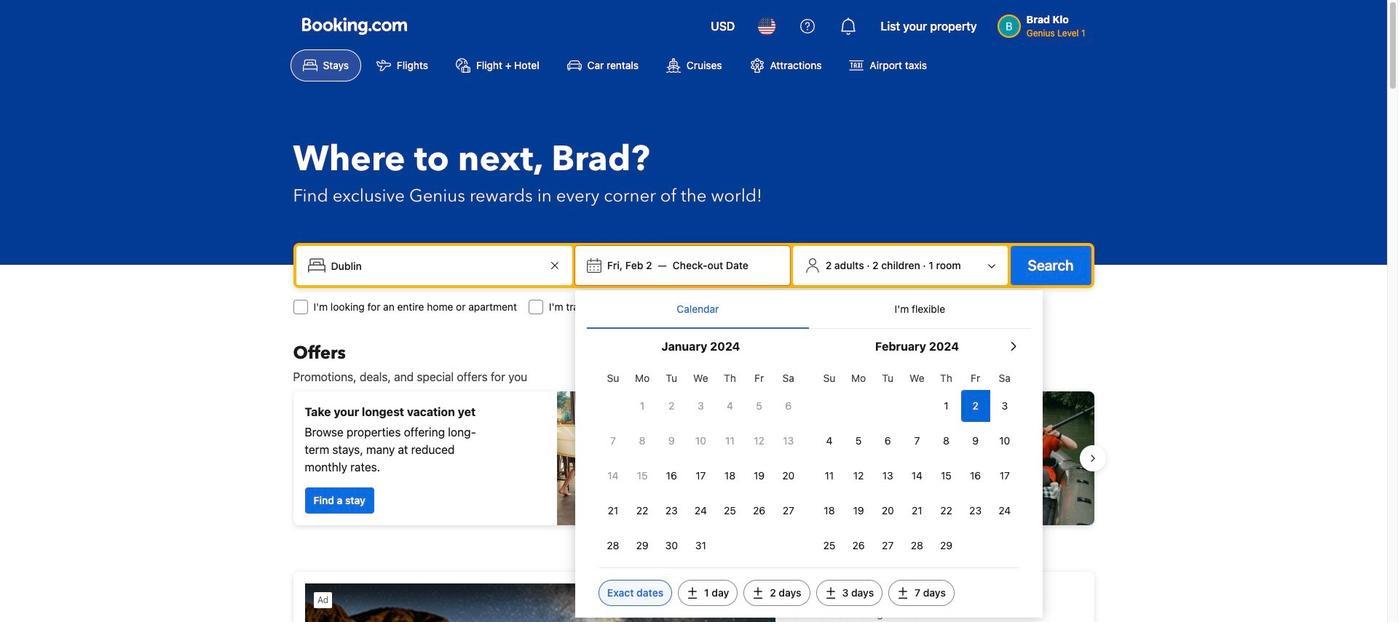 Task type: describe. For each thing, give the bounding box(es) containing it.
25 January 2024 checkbox
[[716, 495, 745, 527]]

27 January 2024 checkbox
[[774, 495, 803, 527]]

12 February 2024 checkbox
[[844, 460, 874, 492]]

9 January 2024 checkbox
[[657, 425, 686, 457]]

25 February 2024 checkbox
[[815, 530, 844, 562]]

1 February 2024 checkbox
[[932, 390, 961, 423]]

18 January 2024 checkbox
[[716, 460, 745, 492]]

14 February 2024 checkbox
[[903, 460, 932, 492]]

16 January 2024 checkbox
[[657, 460, 686, 492]]

4 February 2024 checkbox
[[815, 425, 844, 457]]

13 January 2024 checkbox
[[774, 425, 803, 457]]

booking.com image
[[302, 17, 407, 35]]

9 February 2024 checkbox
[[961, 425, 991, 457]]

2 grid from the left
[[815, 364, 1020, 562]]

12 January 2024 checkbox
[[745, 425, 774, 457]]

21 February 2024 checkbox
[[903, 495, 932, 527]]

8 January 2024 checkbox
[[628, 425, 657, 457]]

20 February 2024 checkbox
[[874, 495, 903, 527]]

27 February 2024 checkbox
[[874, 530, 903, 562]]

Where are you going? field
[[325, 253, 546, 279]]

10 February 2024 checkbox
[[991, 425, 1020, 457]]

1 January 2024 checkbox
[[628, 390, 657, 423]]

14 January 2024 checkbox
[[599, 460, 628, 492]]

7 January 2024 checkbox
[[599, 425, 628, 457]]

8 February 2024 checkbox
[[932, 425, 961, 457]]

15 January 2024 checkbox
[[628, 460, 657, 492]]

17 February 2024 checkbox
[[991, 460, 1020, 492]]

17 January 2024 checkbox
[[686, 460, 716, 492]]

11 January 2024 checkbox
[[716, 425, 745, 457]]



Task type: locate. For each thing, give the bounding box(es) containing it.
22 January 2024 checkbox
[[628, 495, 657, 527]]

21 January 2024 checkbox
[[599, 495, 628, 527]]

29 February 2024 checkbox
[[932, 530, 961, 562]]

take your longest vacation yet image
[[557, 392, 688, 526]]

24 February 2024 checkbox
[[991, 495, 1020, 527]]

20 January 2024 checkbox
[[774, 460, 803, 492]]

24 January 2024 checkbox
[[686, 495, 716, 527]]

29 January 2024 checkbox
[[628, 530, 657, 562]]

28 February 2024 checkbox
[[903, 530, 932, 562]]

2 February 2024 checkbox
[[961, 390, 991, 423]]

22 February 2024 checkbox
[[932, 495, 961, 527]]

6 January 2024 checkbox
[[774, 390, 803, 423]]

cell inside grid
[[961, 388, 991, 423]]

26 January 2024 checkbox
[[745, 495, 774, 527]]

a young girl and woman kayak on a river image
[[700, 392, 1095, 526]]

3 February 2024 checkbox
[[991, 390, 1020, 423]]

cell
[[961, 388, 991, 423]]

your account menu brad klo genius level 1 element
[[998, 7, 1092, 40]]

23 January 2024 checkbox
[[657, 495, 686, 527]]

tab list
[[587, 291, 1031, 330]]

31 January 2024 checkbox
[[686, 530, 716, 562]]

18 February 2024 checkbox
[[815, 495, 844, 527]]

16 February 2024 checkbox
[[961, 460, 991, 492]]

26 February 2024 checkbox
[[844, 530, 874, 562]]

19 February 2024 checkbox
[[844, 495, 874, 527]]

19 January 2024 checkbox
[[745, 460, 774, 492]]

1 horizontal spatial grid
[[815, 364, 1020, 562]]

23 February 2024 checkbox
[[961, 495, 991, 527]]

28 January 2024 checkbox
[[599, 530, 628, 562]]

30 January 2024 checkbox
[[657, 530, 686, 562]]

1 grid from the left
[[599, 364, 803, 562]]

2 January 2024 checkbox
[[657, 390, 686, 423]]

15 February 2024 checkbox
[[932, 460, 961, 492]]

progress bar
[[685, 538, 703, 543]]

11 February 2024 checkbox
[[815, 460, 844, 492]]

0 horizontal spatial grid
[[599, 364, 803, 562]]

4 January 2024 checkbox
[[716, 390, 745, 423]]

13 February 2024 checkbox
[[874, 460, 903, 492]]

region
[[282, 386, 1106, 532]]

5 January 2024 checkbox
[[745, 390, 774, 423]]

10 January 2024 checkbox
[[686, 425, 716, 457]]

grid
[[599, 364, 803, 562], [815, 364, 1020, 562]]

6 February 2024 checkbox
[[874, 425, 903, 457]]

main content
[[282, 342, 1106, 623]]

5 February 2024 checkbox
[[844, 425, 874, 457]]

7 February 2024 checkbox
[[903, 425, 932, 457]]

3 January 2024 checkbox
[[686, 390, 716, 423]]



Task type: vqa. For each thing, say whether or not it's contained in the screenshot.
The 13 January 2024 checkbox
yes



